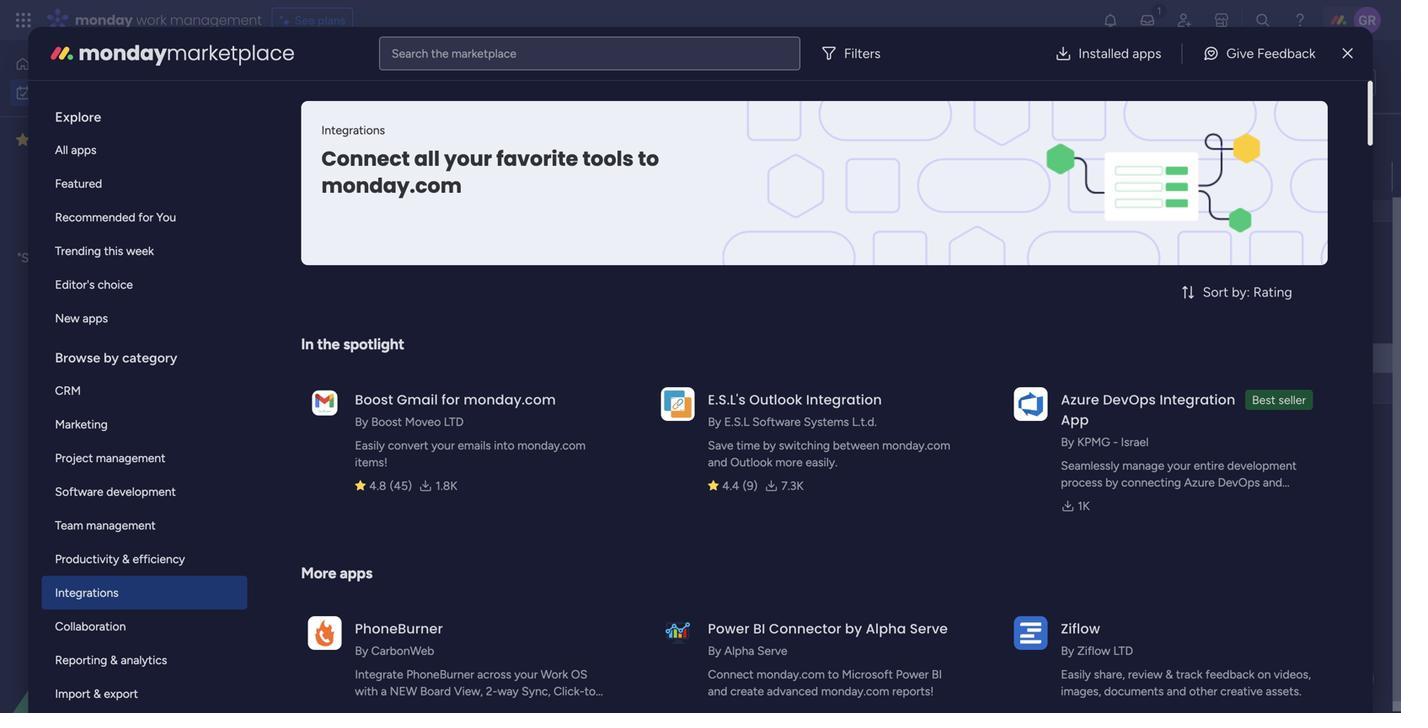 Task type: describe. For each thing, give the bounding box(es) containing it.
0 vertical spatial serve
[[910, 620, 948, 639]]

group
[[750, 135, 783, 149]]

/ right the overdue
[[352, 135, 360, 156]]

recommended
[[55, 210, 135, 225]]

sort by: rating button
[[1151, 279, 1328, 306]]

0 vertical spatial ziflow
[[1061, 620, 1100, 639]]

give feedback
[[1226, 46, 1316, 62]]

"star"
[[17, 251, 49, 266]]

with
[[355, 685, 378, 699]]

lottie animation image
[[0, 543, 215, 714]]

by inside power bi connector by alpha serve by alpha serve
[[845, 620, 862, 639]]

installed apps
[[1079, 46, 1162, 62]]

overdue / 1 item
[[283, 135, 396, 156]]

a inside integrate phoneburner across your work os with a new board view, 2-way sync, click-to- dial, and custom automations.
[[381, 685, 387, 699]]

crm
[[55, 384, 81, 398]]

search image
[[452, 140, 466, 153]]

integrate
[[355, 668, 403, 682]]

images,
[[1061, 685, 1101, 699]]

development inside option
[[106, 485, 176, 499]]

for inside "boost gmail for monday.com by boost moveo ltd"
[[442, 391, 460, 410]]

editor's
[[55, 278, 95, 292]]

week inside option
[[126, 244, 154, 258]]

connect inside integrations connect all your favorite tools to monday.com
[[321, 145, 410, 173]]

your inside seamlessly manage your entire development process by connecting  azure devops and monday.com work os
[[1167, 459, 1191, 473]]

recommended for you
[[55, 210, 176, 225]]

favorite inside integrations connect all your favorite tools to monday.com
[[496, 145, 578, 173]]

way
[[498, 685, 519, 699]]

installed apps button
[[1042, 37, 1175, 70]]

productivity & efficiency option
[[42, 543, 247, 576]]

this week /
[[283, 317, 373, 338]]

power inside power bi connector by alpha serve by alpha serve
[[708, 620, 750, 639]]

home option
[[10, 51, 205, 78]]

connect monday.com to microsoft power bi and create advanced monday.com reports!
[[708, 668, 942, 699]]

& for efficiency
[[122, 552, 130, 567]]

spotlight
[[343, 335, 404, 353]]

development inside seamlessly manage your entire development process by connecting  azure devops and monday.com work os
[[1227, 459, 1297, 473]]

best seller
[[1252, 393, 1306, 407]]

review
[[1128, 668, 1163, 682]]

0 vertical spatial management
[[170, 11, 262, 29]]

0 vertical spatial work
[[294, 64, 362, 101]]

gmail
[[397, 391, 438, 410]]

software development
[[55, 485, 176, 499]]

1 horizontal spatial marketplace
[[452, 46, 517, 61]]

easily share, review & track feedback on videos, images, documents and other creative assets.
[[1061, 668, 1311, 699]]

browse by category
[[55, 350, 177, 366]]

by inside "boost gmail for monday.com by boost moveo ltd"
[[355, 415, 368, 429]]

assets.
[[1266, 685, 1302, 699]]

my work
[[249, 64, 362, 101]]

browse by category heading
[[42, 335, 247, 374]]

productivity & efficiency
[[55, 552, 185, 567]]

e.s.l's
[[708, 391, 746, 410]]

new for new item
[[254, 139, 279, 154]]

by inside save time by switching between monday.com and outlook more easily.
[[763, 439, 776, 453]]

systems
[[804, 415, 849, 429]]

more apps
[[301, 565, 372, 583]]

board inside integrate phoneburner across your work os with a new board view, 2-way sync, click-to- dial, and custom automations.
[[420, 685, 451, 699]]

share,
[[1094, 668, 1125, 682]]

manage
[[1123, 459, 1165, 473]]

reports!
[[892, 685, 934, 699]]

and inside seamlessly manage your entire development process by connecting  azure devops and monday.com work os
[[1263, 476, 1283, 490]]

os inside integrate phoneburner across your work os with a new board view, 2-way sync, click-to- dial, and custom automations.
[[571, 668, 587, 682]]

app logo image for power bi connector by alpha serve
[[661, 617, 695, 650]]

for inside option
[[138, 210, 153, 225]]

1 horizontal spatial alpha
[[866, 620, 906, 639]]

1 vertical spatial 1
[[299, 170, 304, 184]]

entire
[[1194, 459, 1224, 473]]

-
[[1113, 435, 1118, 450]]

save time by switching between monday.com and outlook more easily.
[[708, 439, 950, 470]]

management
[[896, 171, 966, 185]]

seamlessly
[[1061, 459, 1120, 473]]

and inside save time by switching between monday.com and outlook more easily.
[[708, 455, 728, 470]]

item inside button
[[282, 139, 306, 154]]

connector
[[769, 620, 842, 639]]

monday.com up advanced
[[757, 668, 825, 682]]

featured option
[[42, 167, 247, 201]]

boards
[[111, 232, 151, 247]]

new item
[[254, 139, 306, 154]]

easily.
[[806, 455, 838, 470]]

feedback
[[1257, 46, 1316, 62]]

no favorite boards yet "star" any board so that you can easily access it later
[[17, 232, 198, 285]]

analytics
[[121, 653, 167, 668]]

1 vertical spatial ziflow
[[1077, 644, 1111, 659]]

0 vertical spatial boost
[[355, 391, 393, 410]]

invite members image
[[1176, 12, 1193, 29]]

all
[[414, 145, 440, 173]]

1 vertical spatial alpha
[[724, 644, 754, 659]]

search the marketplace
[[392, 46, 517, 61]]

in
[[301, 335, 314, 353]]

browse
[[55, 350, 100, 366]]

time
[[737, 439, 760, 453]]

management for project management
[[96, 451, 165, 466]]

bi inside connect monday.com to microsoft power bi and create advanced monday.com reports!
[[932, 668, 942, 682]]

sort
[[1203, 284, 1229, 300]]

0 vertical spatial board
[[916, 135, 947, 149]]

working
[[1262, 169, 1306, 184]]

notifications image
[[1102, 12, 1119, 29]]

to-
[[585, 685, 601, 699]]

board
[[75, 251, 108, 266]]

/ right today
[[335, 256, 342, 278]]

item down in
[[310, 382, 333, 396]]

v2 star 2 image
[[16, 130, 29, 150]]

monday.com inside "boost gmail for monday.com by boost moveo ltd"
[[464, 391, 556, 410]]

boost gmail for monday.com by boost moveo ltd
[[355, 391, 556, 429]]

week for this
[[318, 317, 357, 338]]

& for export
[[93, 687, 101, 701]]

customize button
[[603, 133, 694, 160]]

home
[[37, 57, 69, 71]]

rating
[[1253, 284, 1292, 300]]

integration for azure devops integration app
[[1160, 391, 1236, 410]]

between
[[833, 439, 879, 453]]

your inside integrations connect all your favorite tools to monday.com
[[444, 145, 492, 173]]

1.8k
[[436, 479, 457, 493]]

team management option
[[42, 509, 247, 543]]

give feedback button
[[1189, 37, 1329, 70]]

items!
[[355, 455, 388, 470]]

emails
[[458, 439, 491, 453]]

4.4 (9)
[[722, 479, 758, 493]]

0 vertical spatial a
[[347, 559, 357, 581]]

integrations for integrations
[[55, 586, 119, 600]]

filters button
[[814, 37, 894, 70]]

choice
[[98, 278, 133, 292]]

(9)
[[743, 479, 758, 493]]

/ up the 4.8
[[364, 438, 372, 460]]

1 horizontal spatial it
[[1325, 169, 1332, 184]]

to inside connect monday.com to microsoft power bi and create advanced monday.com reports!
[[828, 668, 839, 682]]

Filter dashboard by text search field
[[319, 133, 473, 160]]

featured
[[55, 177, 102, 191]]

sort by: rating
[[1203, 284, 1292, 300]]

/ right in
[[361, 317, 369, 338]]

monday work management
[[75, 11, 262, 29]]

monday.com down microsoft
[[821, 685, 889, 699]]

work inside integrate phoneburner across your work os with a new board view, 2-way sync, click-to- dial, and custom automations.
[[541, 668, 568, 682]]

project management
[[55, 451, 165, 466]]

greg robinson image
[[1354, 7, 1381, 34]]

trending
[[55, 244, 101, 258]]

2 + from the top
[[275, 382, 282, 396]]

new apps option
[[42, 302, 247, 335]]

monday.com inside easily convert your emails into monday.com items!
[[517, 439, 586, 453]]

l.t.d.
[[852, 415, 877, 429]]

the for search
[[431, 46, 449, 61]]

work
[[136, 11, 166, 29]]

/ right date
[[401, 559, 408, 581]]

hide done items
[[510, 139, 596, 154]]

collaboration
[[55, 620, 126, 634]]

easily for ziflow
[[1061, 668, 1091, 682]]

1 + from the top
[[275, 200, 282, 214]]

switching
[[779, 439, 830, 453]]

ltd inside "boost gmail for monday.com by boost moveo ltd"
[[444, 415, 464, 429]]

and inside connect monday.com to microsoft power bi and create advanced monday.com reports!
[[708, 685, 728, 699]]

bi inside power bi connector by alpha serve by alpha serve
[[753, 620, 765, 639]]

explore
[[55, 109, 101, 125]]

azure inside seamlessly manage your entire development process by connecting  azure devops and monday.com work os
[[1184, 476, 1215, 490]]

apps for all apps
[[71, 143, 97, 157]]

your inside easily convert your emails into monday.com items!
[[431, 439, 455, 453]]

0 vertical spatial phoneburner
[[355, 620, 443, 639]]

monday.com inside save time by switching between monday.com and outlook more easily.
[[882, 439, 950, 453]]

week for next
[[321, 438, 360, 460]]

project management option
[[42, 442, 247, 475]]

all apps
[[55, 143, 97, 157]]



Task type: locate. For each thing, give the bounding box(es) containing it.
this
[[283, 317, 314, 338]]

management inside 'option'
[[96, 451, 165, 466]]

dapulse x slim image
[[1343, 43, 1353, 64]]

it inside no favorite boards yet "star" any board so that you can easily access it later
[[128, 270, 135, 285]]

item inside overdue / 1 item
[[372, 139, 396, 154]]

development right entire
[[1227, 459, 1297, 473]]

integration inside e.s.l's outlook integration by e.s.l software systems l.t.d.
[[806, 391, 882, 410]]

feedback
[[1206, 668, 1255, 682]]

0 horizontal spatial on
[[1258, 668, 1271, 682]]

easily inside easily convert your emails into monday.com items!
[[355, 439, 385, 453]]

os down connecting
[[1162, 493, 1179, 507]]

1 vertical spatial devops
[[1218, 476, 1260, 490]]

monday.com right into
[[517, 439, 586, 453]]

monday.com up into
[[464, 391, 556, 410]]

by down the seamlessly
[[1106, 476, 1119, 490]]

new down editor's
[[55, 311, 80, 326]]

easily inside the easily share, review & track feedback on videos, images, documents and other creative assets.
[[1061, 668, 1091, 682]]

integrations down productivity
[[55, 586, 119, 600]]

1 vertical spatial week
[[318, 317, 357, 338]]

your up sync,
[[514, 668, 538, 682]]

0 vertical spatial 0
[[346, 261, 354, 275]]

update feed image
[[1139, 12, 1156, 29]]

to
[[638, 145, 659, 173], [828, 668, 839, 682]]

1 vertical spatial +
[[275, 382, 282, 396]]

and inside integrate phoneburner across your work os with a new board view, 2-way sync, click-to- dial, and custom automations.
[[379, 701, 398, 714]]

& for analytics
[[110, 653, 118, 668]]

it
[[1325, 169, 1332, 184], [128, 270, 135, 285]]

microsoft
[[842, 668, 893, 682]]

0 vertical spatial 1
[[364, 139, 369, 154]]

0 horizontal spatial project
[[55, 451, 93, 466]]

0 horizontal spatial board
[[420, 685, 451, 699]]

management up software development option
[[96, 451, 165, 466]]

integration for e.s.l's outlook integration by e.s.l software systems l.t.d.
[[806, 391, 882, 410]]

integration up systems
[[806, 391, 882, 410]]

week right next
[[321, 438, 360, 460]]

phoneburner by carbonweb
[[355, 620, 443, 659]]

favorite
[[496, 145, 578, 173], [62, 232, 108, 247]]

on inside the easily share, review & track feedback on videos, images, documents and other creative assets.
[[1258, 668, 1271, 682]]

crm option
[[42, 374, 247, 408]]

import & export
[[55, 687, 138, 701]]

0 horizontal spatial the
[[317, 335, 340, 353]]

productivity
[[55, 552, 119, 567]]

1 horizontal spatial favorite
[[496, 145, 578, 173]]

dial,
[[355, 701, 376, 714]]

work down connecting
[[1132, 493, 1160, 507]]

carbonweb
[[371, 644, 434, 659]]

you
[[153, 251, 174, 266]]

software up team
[[55, 485, 103, 499]]

0 horizontal spatial integration
[[806, 391, 882, 410]]

by inside seamlessly manage your entire development process by connecting  azure devops and monday.com work os
[[1106, 476, 1119, 490]]

1 horizontal spatial os
[[1162, 493, 1179, 507]]

item up 'today / 0 items'
[[310, 200, 333, 214]]

recommended for you option
[[42, 201, 247, 234]]

connect left all
[[321, 145, 410, 173]]

software development option
[[42, 475, 247, 509]]

the right search
[[431, 46, 449, 61]]

apps for new apps
[[83, 311, 108, 326]]

2 vertical spatial week
[[321, 438, 360, 460]]

click-
[[554, 685, 585, 699]]

monday marketplace image
[[1213, 12, 1230, 29]]

0 horizontal spatial work
[[294, 64, 362, 101]]

2 integration from the left
[[1160, 391, 1236, 410]]

1 vertical spatial outlook
[[730, 455, 773, 470]]

2 + add item from the top
[[275, 382, 333, 396]]

new up task
[[254, 139, 279, 154]]

0 vertical spatial software
[[752, 415, 801, 429]]

new for new apps
[[55, 311, 80, 326]]

0 horizontal spatial new
[[55, 311, 80, 326]]

0 vertical spatial azure
[[1061, 391, 1099, 410]]

azure down entire
[[1184, 476, 1215, 490]]

a left date
[[347, 559, 357, 581]]

add down in
[[285, 382, 307, 396]]

apps right more
[[340, 565, 372, 583]]

select product image
[[15, 12, 32, 29]]

ltd inside ziflow by ziflow ltd
[[1113, 644, 1133, 659]]

0 vertical spatial development
[[1227, 459, 1297, 473]]

2 vertical spatial management
[[86, 519, 156, 533]]

sync,
[[522, 685, 551, 699]]

work right my
[[294, 64, 362, 101]]

project left management
[[855, 171, 893, 185]]

status
[[1281, 135, 1315, 149]]

integration inside azure devops integration app
[[1160, 391, 1236, 410]]

ltd
[[444, 415, 464, 429], [1113, 644, 1133, 659]]

1 vertical spatial add
[[285, 382, 307, 396]]

other
[[1189, 685, 1218, 699]]

0 horizontal spatial devops
[[1103, 391, 1156, 410]]

project for project management
[[855, 171, 893, 185]]

on
[[1309, 169, 1322, 184], [1258, 668, 1271, 682]]

item up task 1
[[282, 139, 306, 154]]

new inside new apps option
[[55, 311, 80, 326]]

it right working
[[1325, 169, 1332, 184]]

easily for boost gmail for monday.com
[[355, 439, 385, 453]]

favorite left tools
[[496, 145, 578, 173]]

1 vertical spatial management
[[96, 451, 165, 466]]

devops up the israel
[[1103, 391, 1156, 410]]

connecting
[[1121, 476, 1181, 490]]

0 horizontal spatial 0
[[346, 261, 354, 275]]

monday.com inside integrations connect all your favorite tools to monday.com
[[321, 172, 462, 200]]

& inside the easily share, review & track feedback on videos, images, documents and other creative assets.
[[1166, 668, 1173, 682]]

favorite inside no favorite boards yet "star" any board so that you can easily access it later
[[62, 232, 108, 247]]

for left you
[[138, 210, 153, 225]]

1 vertical spatial the
[[317, 335, 340, 353]]

1 vertical spatial work
[[1132, 493, 1160, 507]]

1 vertical spatial bi
[[932, 668, 942, 682]]

1 vertical spatial a
[[381, 685, 387, 699]]

app logo image
[[661, 387, 695, 421], [1014, 387, 1048, 421], [308, 387, 341, 421], [308, 617, 341, 650], [661, 617, 695, 650], [1014, 617, 1048, 650]]

hide
[[510, 139, 535, 154]]

0
[[346, 261, 354, 275], [376, 443, 383, 457]]

software inside option
[[55, 485, 103, 499]]

e.s.l's outlook integration by e.s.l software systems l.t.d.
[[708, 391, 882, 429]]

efficiency
[[133, 552, 185, 567]]

management inside option
[[86, 519, 156, 533]]

search everything image
[[1255, 12, 1271, 29]]

1 horizontal spatial power
[[896, 668, 929, 682]]

project for project management
[[55, 451, 93, 466]]

and down 'save'
[[708, 455, 728, 470]]

0 horizontal spatial marketplace
[[167, 39, 295, 67]]

by right time
[[763, 439, 776, 453]]

phoneburner inside integrate phoneburner across your work os with a new board view, 2-way sync, click-to- dial, and custom automations.
[[406, 668, 474, 682]]

monday down work
[[79, 39, 167, 67]]

reporting & analytics option
[[42, 644, 247, 677]]

trending this week
[[55, 244, 154, 258]]

filters
[[844, 46, 881, 62]]

1k
[[1078, 499, 1090, 514]]

devops inside seamlessly manage your entire development process by connecting  azure devops and monday.com work os
[[1218, 476, 1260, 490]]

1 horizontal spatial for
[[442, 391, 460, 410]]

1 vertical spatial os
[[571, 668, 587, 682]]

& left the analytics
[[110, 653, 118, 668]]

all apps option
[[42, 133, 247, 167]]

and inside the easily share, review & track feedback on videos, images, documents and other creative assets.
[[1167, 685, 1186, 699]]

board up project management link
[[916, 135, 947, 149]]

and down best seller
[[1263, 476, 1283, 490]]

favorite up the board
[[62, 232, 108, 247]]

add down task 1
[[285, 200, 307, 214]]

1 vertical spatial development
[[106, 485, 176, 499]]

& inside option
[[110, 653, 118, 668]]

&
[[122, 552, 130, 567], [110, 653, 118, 668], [1166, 668, 1173, 682], [93, 687, 101, 701]]

lottie animation element
[[0, 543, 215, 714]]

easily
[[51, 270, 83, 285]]

seller
[[1279, 393, 1306, 407]]

0 vertical spatial outlook
[[749, 391, 803, 410]]

boost left gmail on the left bottom of page
[[355, 391, 393, 410]]

power
[[708, 620, 750, 639], [896, 668, 929, 682]]

software up switching
[[752, 415, 801, 429]]

work inside seamlessly manage your entire development process by connecting  azure devops and monday.com work os
[[1132, 493, 1160, 507]]

0 horizontal spatial alpha
[[724, 644, 754, 659]]

1 vertical spatial for
[[442, 391, 460, 410]]

editor's choice
[[55, 278, 133, 292]]

items down moveo
[[386, 443, 415, 457]]

list
[[1353, 75, 1368, 90]]

0 vertical spatial devops
[[1103, 391, 1156, 410]]

(45)
[[390, 479, 412, 493]]

+ add item down task 1
[[275, 200, 333, 214]]

bi up reports!
[[932, 668, 942, 682]]

and down new
[[379, 701, 398, 714]]

so
[[111, 251, 124, 266]]

1 vertical spatial azure
[[1184, 476, 1215, 490]]

2 add from the top
[[285, 382, 307, 396]]

0 horizontal spatial connect
[[321, 145, 410, 173]]

to inside integrations connect all your favorite tools to monday.com
[[638, 145, 659, 173]]

1 vertical spatial to
[[828, 668, 839, 682]]

marketplace down monday work management
[[167, 39, 295, 67]]

outlook up e.s.l
[[749, 391, 803, 410]]

date
[[361, 559, 397, 581]]

by inside power bi connector by alpha serve by alpha serve
[[708, 644, 721, 659]]

ziflow by ziflow ltd
[[1061, 620, 1133, 659]]

by right "browse"
[[104, 350, 119, 366]]

1 vertical spatial + add item
[[275, 382, 333, 396]]

on up assets.
[[1258, 668, 1271, 682]]

1 horizontal spatial bi
[[932, 668, 942, 682]]

1 integration from the left
[[806, 391, 882, 410]]

0 vertical spatial project
[[855, 171, 893, 185]]

apps for more apps
[[340, 565, 372, 583]]

0 inside 'today / 0 items'
[[346, 261, 354, 275]]

week right so
[[126, 244, 154, 258]]

0 horizontal spatial 1
[[299, 170, 304, 184]]

collaboration option
[[42, 610, 247, 644]]

1 horizontal spatial easily
[[1061, 668, 1091, 682]]

help image
[[1292, 12, 1309, 29]]

items right today
[[357, 261, 386, 275]]

0 horizontal spatial os
[[571, 668, 587, 682]]

trending this week option
[[42, 234, 247, 268]]

1 add from the top
[[285, 200, 307, 214]]

0 horizontal spatial it
[[128, 270, 135, 285]]

process
[[1061, 476, 1103, 490]]

serve down connector
[[757, 644, 787, 659]]

monday for monday work management
[[75, 11, 133, 29]]

items right done
[[567, 139, 596, 154]]

1 horizontal spatial devops
[[1218, 476, 1260, 490]]

team
[[55, 519, 83, 533]]

banner logo image
[[1000, 101, 1308, 265]]

work up 'click-'
[[541, 668, 568, 682]]

software inside e.s.l's outlook integration by e.s.l software systems l.t.d.
[[752, 415, 801, 429]]

0 horizontal spatial software
[[55, 485, 103, 499]]

favorites
[[36, 132, 93, 148]]

monday up home link at the left
[[75, 11, 133, 29]]

it left the later
[[128, 270, 135, 285]]

to right tools
[[638, 145, 659, 173]]

task 1
[[273, 170, 304, 184]]

track
[[1176, 668, 1203, 682]]

bi
[[753, 620, 765, 639], [932, 668, 942, 682]]

0 horizontal spatial easily
[[355, 439, 385, 453]]

a right with
[[381, 685, 387, 699]]

monday marketplace
[[79, 39, 295, 67]]

the right in
[[317, 335, 340, 353]]

by up microsoft
[[845, 620, 862, 639]]

search
[[392, 46, 428, 61]]

monday.com down filter dashboard by text search field
[[321, 172, 462, 200]]

item left all
[[372, 139, 396, 154]]

monday for monday marketplace
[[79, 39, 167, 67]]

1 horizontal spatial integrations
[[321, 123, 385, 137]]

app logo image for ziflow
[[1014, 617, 1048, 650]]

favorites button
[[12, 126, 164, 154]]

outlook inside e.s.l's outlook integration by e.s.l software systems l.t.d.
[[749, 391, 803, 410]]

items inside next week / 0 items
[[386, 443, 415, 457]]

app logo image for e.s.l's outlook integration
[[661, 387, 695, 421]]

0 vertical spatial connect
[[321, 145, 410, 173]]

integrations connect all your favorite tools to monday.com
[[321, 123, 659, 200]]

1 horizontal spatial work
[[541, 668, 568, 682]]

integrations inside integrations connect all your favorite tools to monday.com
[[321, 123, 385, 137]]

1 vertical spatial it
[[128, 270, 135, 285]]

editor's choice option
[[42, 268, 247, 302]]

apps inside button
[[1133, 46, 1162, 62]]

0 vertical spatial easily
[[355, 439, 385, 453]]

0 horizontal spatial integrations
[[55, 586, 119, 600]]

to left microsoft
[[828, 668, 839, 682]]

more
[[301, 565, 336, 583]]

apps down update feed image
[[1133, 46, 1162, 62]]

1 horizontal spatial the
[[431, 46, 449, 61]]

1 vertical spatial power
[[896, 668, 929, 682]]

os inside seamlessly manage your entire development process by connecting  azure devops and monday.com work os
[[1162, 493, 1179, 507]]

marketing option
[[42, 408, 247, 442]]

easily up "items!" at the bottom of page
[[355, 439, 385, 453]]

1 vertical spatial ltd
[[1113, 644, 1133, 659]]

1 inside overdue / 1 item
[[364, 139, 369, 154]]

0 vertical spatial integrations
[[321, 123, 385, 137]]

ltd right moveo
[[444, 415, 464, 429]]

next
[[283, 438, 317, 460]]

outlook down time
[[730, 455, 773, 470]]

jan
[[1163, 170, 1181, 183]]

1 vertical spatial boost
[[371, 415, 402, 429]]

& left the track
[[1166, 668, 1173, 682]]

the for in
[[317, 335, 340, 353]]

management for team management
[[86, 519, 156, 533]]

ltd up share,
[[1113, 644, 1133, 659]]

1 horizontal spatial on
[[1309, 169, 1322, 184]]

1 image
[[1152, 1, 1167, 20]]

0 horizontal spatial development
[[106, 485, 176, 499]]

power inside connect monday.com to microsoft power bi and create advanced monday.com reports!
[[896, 668, 929, 682]]

by inside heading
[[104, 350, 119, 366]]

0 inside next week / 0 items
[[376, 443, 383, 457]]

later
[[139, 270, 164, 285]]

power up reports!
[[896, 668, 929, 682]]

2 horizontal spatial work
[[1132, 493, 1160, 507]]

None search field
[[319, 133, 473, 160]]

0 horizontal spatial to
[[638, 145, 659, 173]]

easily up images,
[[1061, 668, 1091, 682]]

0 vertical spatial week
[[126, 244, 154, 258]]

bi left connector
[[753, 620, 765, 639]]

see
[[295, 13, 315, 27]]

project inside 'option'
[[55, 451, 93, 466]]

0 vertical spatial +
[[275, 200, 282, 214]]

apps right all
[[71, 143, 97, 157]]

1 right the overdue
[[364, 139, 369, 154]]

v2 overdue deadline image
[[1127, 169, 1140, 185]]

app logo image for boost gmail for monday.com
[[308, 387, 341, 421]]

1
[[364, 139, 369, 154], [299, 170, 304, 184]]

1 vertical spatial serve
[[757, 644, 787, 659]]

marketplace right search
[[452, 46, 517, 61]]

1 vertical spatial board
[[420, 685, 451, 699]]

list box containing explore
[[42, 94, 247, 714]]

& inside "option"
[[122, 552, 130, 567]]

alpha up microsoft
[[866, 620, 906, 639]]

tools
[[582, 145, 634, 173]]

0 vertical spatial + add item
[[275, 200, 333, 214]]

23
[[1183, 170, 1195, 183]]

explore heading
[[42, 94, 247, 133]]

azure
[[1061, 391, 1099, 410], [1184, 476, 1215, 490]]

your inside integrate phoneburner across your work os with a new board view, 2-way sync, click-to- dial, and custom automations.
[[514, 668, 538, 682]]

1 horizontal spatial software
[[752, 415, 801, 429]]

azure inside azure devops integration app
[[1061, 391, 1099, 410]]

creative
[[1221, 685, 1263, 699]]

import
[[55, 687, 90, 701]]

0 horizontal spatial favorite
[[62, 232, 108, 247]]

0 vertical spatial alpha
[[866, 620, 906, 639]]

import & export option
[[42, 677, 247, 711]]

1 right task
[[299, 170, 304, 184]]

1 horizontal spatial a
[[381, 685, 387, 699]]

by inside phoneburner by carbonweb
[[355, 644, 368, 659]]

board up custom
[[420, 685, 451, 699]]

for right gmail on the left bottom of page
[[442, 391, 460, 410]]

integrations inside option
[[55, 586, 119, 600]]

0 right today
[[346, 261, 354, 275]]

without
[[283, 559, 343, 581]]

items inside 'today / 0 items'
[[357, 261, 386, 275]]

integrations for integrations connect all your favorite tools to monday.com
[[321, 123, 385, 137]]

any
[[52, 251, 72, 266]]

integrations option
[[42, 576, 247, 610]]

customize
[[630, 139, 687, 154]]

advanced
[[767, 685, 818, 699]]

0 vertical spatial monday
[[75, 11, 133, 29]]

0 vertical spatial the
[[431, 46, 449, 61]]

2 vertical spatial work
[[541, 668, 568, 682]]

management up the productivity & efficiency
[[86, 519, 156, 533]]

apps for installed apps
[[1133, 46, 1162, 62]]

1 vertical spatial software
[[55, 485, 103, 499]]

1 vertical spatial items
[[357, 261, 386, 275]]

your left entire
[[1167, 459, 1191, 473]]

team management
[[55, 519, 156, 533]]

apps down editor's choice
[[83, 311, 108, 326]]

new inside new item button
[[254, 139, 279, 154]]

connect up 'create'
[[708, 668, 754, 682]]

4.4
[[722, 479, 739, 493]]

and left 'create'
[[708, 685, 728, 699]]

integrate phoneburner across your work os with a new board view, 2-way sync, click-to- dial, and custom automations.
[[355, 668, 601, 714]]

0 vertical spatial favorite
[[496, 145, 578, 173]]

by inside ziflow by ziflow ltd
[[1061, 644, 1074, 659]]

& inside option
[[93, 687, 101, 701]]

phoneburner up 'carbonweb'
[[355, 620, 443, 639]]

by
[[355, 415, 368, 429], [708, 415, 721, 429], [1061, 435, 1074, 450], [355, 644, 368, 659], [708, 644, 721, 659], [1061, 644, 1074, 659]]

1 horizontal spatial integration
[[1160, 391, 1236, 410]]

phoneburner up 'view,'
[[406, 668, 474, 682]]

by inside e.s.l's outlook integration by e.s.l software systems l.t.d.
[[708, 415, 721, 429]]

0 vertical spatial on
[[1309, 169, 1322, 184]]

0 horizontal spatial serve
[[757, 644, 787, 659]]

monday marketplace image
[[48, 40, 75, 67]]

integrations down my work
[[321, 123, 385, 137]]

list box
[[42, 94, 247, 714]]

and down the track
[[1167, 685, 1186, 699]]

1 vertical spatial 0
[[376, 443, 383, 457]]

outlook inside save time by switching between monday.com and outlook more easily.
[[730, 455, 773, 470]]

monday.com inside seamlessly manage your entire development process by connecting  azure devops and monday.com work os
[[1061, 493, 1129, 507]]

azure up app
[[1061, 391, 1099, 410]]

0 vertical spatial items
[[567, 139, 596, 154]]

devops inside azure devops integration app
[[1103, 391, 1156, 410]]

0 vertical spatial bi
[[753, 620, 765, 639]]

boost
[[355, 391, 393, 410], [371, 415, 402, 429]]

to do list button
[[1290, 69, 1376, 96]]

0 horizontal spatial ltd
[[444, 415, 464, 429]]

devops down entire
[[1218, 476, 1260, 490]]

management up monday marketplace
[[170, 11, 262, 29]]

new apps
[[55, 311, 108, 326]]

+ add item down in
[[275, 382, 333, 396]]

alpha up 'create'
[[724, 644, 754, 659]]

outlook
[[749, 391, 803, 410], [730, 455, 773, 470]]

project down "marketing"
[[55, 451, 93, 466]]

development down project management 'option'
[[106, 485, 176, 499]]

app logo image for phoneburner
[[308, 617, 341, 650]]

more
[[776, 455, 803, 470]]

export
[[104, 687, 138, 701]]

your down moveo
[[431, 439, 455, 453]]

integration
[[806, 391, 882, 410], [1160, 391, 1236, 410]]

connect inside connect monday.com to microsoft power bi and create advanced monday.com reports!
[[708, 668, 754, 682]]

os
[[1162, 493, 1179, 507], [571, 668, 587, 682]]

give
[[1226, 46, 1254, 62]]

power bi connector by alpha serve by alpha serve
[[708, 620, 948, 659]]

& left export
[[93, 687, 101, 701]]

1 + add item from the top
[[275, 200, 333, 214]]

1 vertical spatial connect
[[708, 668, 754, 682]]

this
[[104, 244, 123, 258]]

1 horizontal spatial 0
[[376, 443, 383, 457]]

1 vertical spatial on
[[1258, 668, 1271, 682]]



Task type: vqa. For each thing, say whether or not it's contained in the screenshot.


